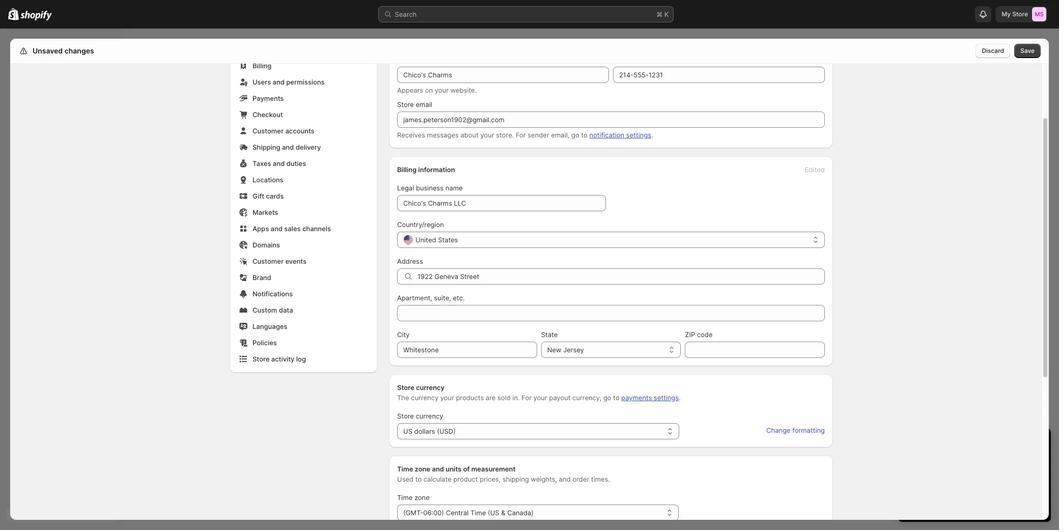 Task type: describe. For each thing, give the bounding box(es) containing it.
my store image
[[1033, 7, 1047, 21]]

cards
[[266, 192, 284, 200]]

central
[[446, 509, 469, 517]]

appears
[[397, 86, 423, 94]]

customer events
[[253, 257, 307, 265]]

. inside store currency the currency your products are sold in. for your payout currency, go to payments settings .
[[679, 394, 681, 402]]

gift cards link
[[236, 189, 371, 203]]

states
[[438, 236, 458, 244]]

jersey
[[564, 346, 584, 354]]

sold
[[498, 394, 511, 402]]

store activity log
[[253, 355, 306, 363]]

custom data link
[[236, 303, 371, 317]]

billing for billing
[[253, 62, 272, 70]]

email,
[[551, 131, 570, 139]]

custom
[[253, 306, 277, 314]]

zone for time zone and units of measurement used to calculate product prices, shipping weights, and order times.
[[415, 465, 431, 473]]

store name
[[397, 56, 433, 64]]

times.
[[592, 475, 610, 484]]

formatting
[[793, 426, 825, 435]]

taxes
[[253, 159, 271, 168]]

(gmt-
[[404, 509, 424, 517]]

shipping
[[253, 143, 280, 151]]

currency,
[[573, 394, 602, 402]]

customer for customer events
[[253, 257, 284, 265]]

and for delivery
[[282, 143, 294, 151]]

domains link
[[236, 238, 371, 252]]

store for store name
[[397, 56, 414, 64]]

payments link
[[236, 91, 371, 105]]

business
[[416, 184, 444, 192]]

shopify image
[[8, 8, 19, 20]]

⌘
[[657, 10, 663, 18]]

log
[[296, 355, 306, 363]]

currency for store currency
[[416, 412, 444, 420]]

calculate
[[424, 475, 452, 484]]

policies link
[[236, 336, 371, 350]]

settings
[[31, 46, 59, 55]]

0 vertical spatial go
[[572, 131, 580, 139]]

settings dialog
[[10, 0, 1050, 530]]

06:00)
[[424, 509, 444, 517]]

time zone and units of measurement used to calculate product prices, shipping weights, and order times.
[[397, 465, 610, 484]]

0 vertical spatial to
[[582, 131, 588, 139]]

of
[[463, 465, 470, 473]]

Store phone text field
[[613, 67, 825, 83]]

products
[[456, 394, 484, 402]]

unsaved changes
[[33, 46, 94, 55]]

country/region
[[397, 221, 444, 229]]

your left products
[[441, 394, 454, 402]]

apps and sales channels
[[253, 225, 331, 233]]

time for time zone
[[397, 494, 413, 502]]

change
[[767, 426, 791, 435]]

sales
[[284, 225, 301, 233]]

0 horizontal spatial .
[[652, 131, 654, 139]]

payments
[[622, 394, 652, 402]]

0 vertical spatial for
[[516, 131, 526, 139]]

settings inside store currency the currency your products are sold in. for your payout currency, go to payments settings .
[[654, 394, 679, 402]]

billing for billing information
[[397, 166, 417, 174]]

payout
[[549, 394, 571, 402]]

apartment,
[[397, 294, 433, 302]]

events
[[286, 257, 307, 265]]

⌘ k
[[657, 10, 669, 18]]

(usd)
[[437, 427, 456, 436]]

search
[[395, 10, 417, 18]]

customer for customer accounts
[[253, 127, 284, 135]]

zip
[[685, 331, 696, 339]]

store activity log link
[[236, 352, 371, 366]]

customer accounts
[[253, 127, 315, 135]]

zone for time zone
[[415, 494, 430, 502]]

change formatting
[[767, 426, 825, 435]]

apartment, suite, etc.
[[397, 294, 465, 302]]

brand
[[253, 274, 271, 282]]

appears on your website.
[[397, 86, 477, 94]]

store currency
[[397, 412, 444, 420]]

1 horizontal spatial name
[[446, 184, 463, 192]]

changes
[[65, 46, 94, 55]]

and for sales
[[271, 225, 283, 233]]

data
[[279, 306, 293, 314]]

suite,
[[434, 294, 451, 302]]

product
[[454, 475, 478, 484]]

0 horizontal spatial settings
[[627, 131, 652, 139]]

shipping and delivery link
[[236, 140, 371, 154]]

store.
[[496, 131, 514, 139]]

change formatting button
[[761, 423, 832, 438]]

us dollars (usd)
[[404, 427, 456, 436]]

Store name text field
[[397, 67, 609, 83]]

0 vertical spatial name
[[416, 56, 433, 64]]

and for permissions
[[273, 78, 285, 86]]

united states
[[416, 236, 458, 244]]

save button
[[1015, 44, 1041, 58]]

(us
[[488, 509, 500, 517]]

about
[[461, 131, 479, 139]]

billing link
[[236, 59, 371, 73]]

new jersey
[[548, 346, 584, 354]]

save
[[1021, 47, 1035, 55]]

locations
[[253, 176, 284, 184]]

go inside store currency the currency your products are sold in. for your payout currency, go to payments settings .
[[604, 394, 612, 402]]

store phone
[[613, 56, 652, 64]]

code
[[697, 331, 713, 339]]



Task type: locate. For each thing, give the bounding box(es) containing it.
store inside store currency the currency your products are sold in. for your payout currency, go to payments settings .
[[397, 384, 415, 392]]

domains
[[253, 241, 280, 249]]

and for duties
[[273, 159, 285, 168]]

custom data
[[253, 306, 293, 314]]

for right store.
[[516, 131, 526, 139]]

settings
[[627, 131, 652, 139], [654, 394, 679, 402]]

1 vertical spatial for
[[522, 394, 532, 402]]

united states image
[[403, 235, 415, 245]]

website.
[[451, 86, 477, 94]]

Address text field
[[418, 269, 825, 285]]

payments settings link
[[622, 394, 679, 402]]

. right payments
[[679, 394, 681, 402]]

zone
[[415, 465, 431, 473], [415, 494, 430, 502]]

0 horizontal spatial go
[[572, 131, 580, 139]]

billing up "legal" on the left top of the page
[[397, 166, 417, 174]]

name right business
[[446, 184, 463, 192]]

delivery
[[296, 143, 321, 151]]

receives
[[397, 131, 425, 139]]

sender
[[528, 131, 550, 139]]

customer down domains
[[253, 257, 284, 265]]

store up us
[[397, 412, 414, 420]]

zone up calculate
[[415, 465, 431, 473]]

activity
[[271, 355, 295, 363]]

your trial just started element
[[899, 455, 1052, 522]]

0 vertical spatial zone
[[415, 465, 431, 473]]

store for store activity log
[[253, 355, 270, 363]]

shopify image
[[20, 11, 52, 21]]

your right on
[[435, 86, 449, 94]]

new
[[548, 346, 562, 354]]

&
[[501, 509, 506, 517]]

store for store currency the currency your products are sold in. for your payout currency, go to payments settings .
[[397, 384, 415, 392]]

duties
[[287, 159, 306, 168]]

1 vertical spatial name
[[446, 184, 463, 192]]

payments
[[253, 94, 284, 102]]

settings down the "store email" text box
[[627, 131, 652, 139]]

City text field
[[397, 342, 537, 358]]

store email
[[397, 100, 433, 109]]

time up (gmt-
[[397, 494, 413, 502]]

to left notification
[[582, 131, 588, 139]]

1 vertical spatial to
[[614, 394, 620, 402]]

settings right payments
[[654, 394, 679, 402]]

time
[[397, 465, 413, 473], [397, 494, 413, 502], [471, 509, 486, 517]]

name up on
[[416, 56, 433, 64]]

dollars
[[415, 427, 435, 436]]

2 horizontal spatial to
[[614, 394, 620, 402]]

1 vertical spatial currency
[[411, 394, 439, 402]]

1 customer from the top
[[253, 127, 284, 135]]

store inside store activity log link
[[253, 355, 270, 363]]

locations link
[[236, 173, 371, 187]]

my store
[[1002, 10, 1029, 18]]

customer accounts link
[[236, 124, 371, 138]]

email
[[416, 100, 433, 109]]

store down policies
[[253, 355, 270, 363]]

time zone
[[397, 494, 430, 502]]

unsaved
[[33, 46, 63, 55]]

checkout link
[[236, 108, 371, 122]]

store left phone
[[613, 56, 630, 64]]

k
[[665, 10, 669, 18]]

2 vertical spatial to
[[416, 475, 422, 484]]

address
[[397, 257, 423, 265]]

discard
[[983, 47, 1005, 55]]

are
[[486, 394, 496, 402]]

apps and sales channels link
[[236, 222, 371, 236]]

customer events link
[[236, 254, 371, 269]]

time left "(us"
[[471, 509, 486, 517]]

dialog
[[1054, 39, 1060, 520]]

store up appears
[[397, 56, 414, 64]]

weights,
[[531, 475, 557, 484]]

0 horizontal spatial name
[[416, 56, 433, 64]]

to inside store currency the currency your products are sold in. for your payout currency, go to payments settings .
[[614, 394, 620, 402]]

customer
[[253, 127, 284, 135], [253, 257, 284, 265]]

and right apps
[[271, 225, 283, 233]]

to
[[582, 131, 588, 139], [614, 394, 620, 402], [416, 475, 422, 484]]

city
[[397, 331, 410, 339]]

0 vertical spatial time
[[397, 465, 413, 473]]

the
[[397, 394, 409, 402]]

and up calculate
[[432, 465, 444, 473]]

brand link
[[236, 271, 371, 285]]

markets
[[253, 208, 278, 217]]

1 vertical spatial customer
[[253, 257, 284, 265]]

phone
[[632, 56, 652, 64]]

(gmt-06:00) central time (us & canada)
[[404, 509, 534, 517]]

discard button
[[976, 44, 1011, 58]]

1 horizontal spatial billing
[[397, 166, 417, 174]]

and down customer accounts
[[282, 143, 294, 151]]

store up the
[[397, 384, 415, 392]]

receives messages about your store. for sender email, go to notification settings .
[[397, 131, 654, 139]]

accounts
[[286, 127, 315, 135]]

0 vertical spatial settings
[[627, 131, 652, 139]]

. down the "store email" text box
[[652, 131, 654, 139]]

and right users
[[273, 78, 285, 86]]

store
[[1013, 10, 1029, 18], [397, 56, 414, 64], [613, 56, 630, 64], [397, 100, 414, 109], [253, 355, 270, 363], [397, 384, 415, 392], [397, 412, 414, 420]]

to left payments
[[614, 394, 620, 402]]

1 vertical spatial billing
[[397, 166, 417, 174]]

and right the taxes
[[273, 159, 285, 168]]

your left payout
[[534, 394, 548, 402]]

zone up (gmt-
[[415, 494, 430, 502]]

shipping and delivery
[[253, 143, 321, 151]]

1 horizontal spatial to
[[582, 131, 588, 139]]

taxes and duties
[[253, 159, 306, 168]]

billing up users
[[253, 62, 272, 70]]

checkout
[[253, 111, 283, 119]]

1 horizontal spatial settings
[[654, 394, 679, 402]]

users and permissions
[[253, 78, 325, 86]]

currency for store currency the currency your products are sold in. for your payout currency, go to payments settings .
[[416, 384, 445, 392]]

zone inside time zone and units of measurement used to calculate product prices, shipping weights, and order times.
[[415, 465, 431, 473]]

store down appears
[[397, 100, 414, 109]]

billing information
[[397, 166, 455, 174]]

on
[[425, 86, 433, 94]]

1 vertical spatial zone
[[415, 494, 430, 502]]

to inside time zone and units of measurement used to calculate product prices, shipping weights, and order times.
[[416, 475, 422, 484]]

Legal business name text field
[[397, 195, 606, 211]]

name
[[416, 56, 433, 64], [446, 184, 463, 192]]

0 horizontal spatial to
[[416, 475, 422, 484]]

legal
[[397, 184, 414, 192]]

go right email,
[[572, 131, 580, 139]]

units
[[446, 465, 462, 473]]

time for time zone and units of measurement used to calculate product prices, shipping weights, and order times.
[[397, 465, 413, 473]]

1 vertical spatial time
[[397, 494, 413, 502]]

united
[[416, 236, 436, 244]]

Store email text field
[[397, 112, 825, 128]]

store for store phone
[[613, 56, 630, 64]]

messages
[[427, 131, 459, 139]]

Apartment, suite, etc. text field
[[397, 305, 825, 321]]

store currency the currency your products are sold in. for your payout currency, go to payments settings .
[[397, 384, 681, 402]]

users and permissions link
[[236, 75, 371, 89]]

time inside time zone and units of measurement used to calculate product prices, shipping weights, and order times.
[[397, 465, 413, 473]]

store for store email
[[397, 100, 414, 109]]

for inside store currency the currency your products are sold in. for your payout currency, go to payments settings .
[[522, 394, 532, 402]]

your left store.
[[481, 131, 495, 139]]

and left 'order'
[[559, 475, 571, 484]]

go right currency,
[[604, 394, 612, 402]]

state
[[541, 331, 558, 339]]

taxes and duties link
[[236, 156, 371, 171]]

1 vertical spatial .
[[679, 394, 681, 402]]

go
[[572, 131, 580, 139], [604, 394, 612, 402]]

notifications
[[253, 290, 293, 298]]

currency
[[416, 384, 445, 392], [411, 394, 439, 402], [416, 412, 444, 420]]

time up "used"
[[397, 465, 413, 473]]

to right "used"
[[416, 475, 422, 484]]

legal business name
[[397, 184, 463, 192]]

0 vertical spatial billing
[[253, 62, 272, 70]]

channels
[[303, 225, 331, 233]]

gift cards
[[253, 192, 284, 200]]

customer down checkout
[[253, 127, 284, 135]]

languages
[[253, 323, 288, 331]]

0 vertical spatial customer
[[253, 127, 284, 135]]

store for store currency
[[397, 412, 414, 420]]

1 vertical spatial settings
[[654, 394, 679, 402]]

1 horizontal spatial go
[[604, 394, 612, 402]]

0 vertical spatial currency
[[416, 384, 445, 392]]

gift
[[253, 192, 264, 200]]

used
[[397, 475, 414, 484]]

2 customer from the top
[[253, 257, 284, 265]]

2 vertical spatial currency
[[416, 412, 444, 420]]

and inside 'link'
[[273, 159, 285, 168]]

ZIP code text field
[[685, 342, 825, 358]]

0 horizontal spatial billing
[[253, 62, 272, 70]]

permissions
[[287, 78, 325, 86]]

order
[[573, 475, 590, 484]]

1 horizontal spatial .
[[679, 394, 681, 402]]

1 vertical spatial go
[[604, 394, 612, 402]]

information
[[418, 166, 455, 174]]

2 vertical spatial time
[[471, 509, 486, 517]]

0 vertical spatial .
[[652, 131, 654, 139]]

for right in. on the bottom left of the page
[[522, 394, 532, 402]]

store right my
[[1013, 10, 1029, 18]]



Task type: vqa. For each thing, say whether or not it's contained in the screenshot.
All
no



